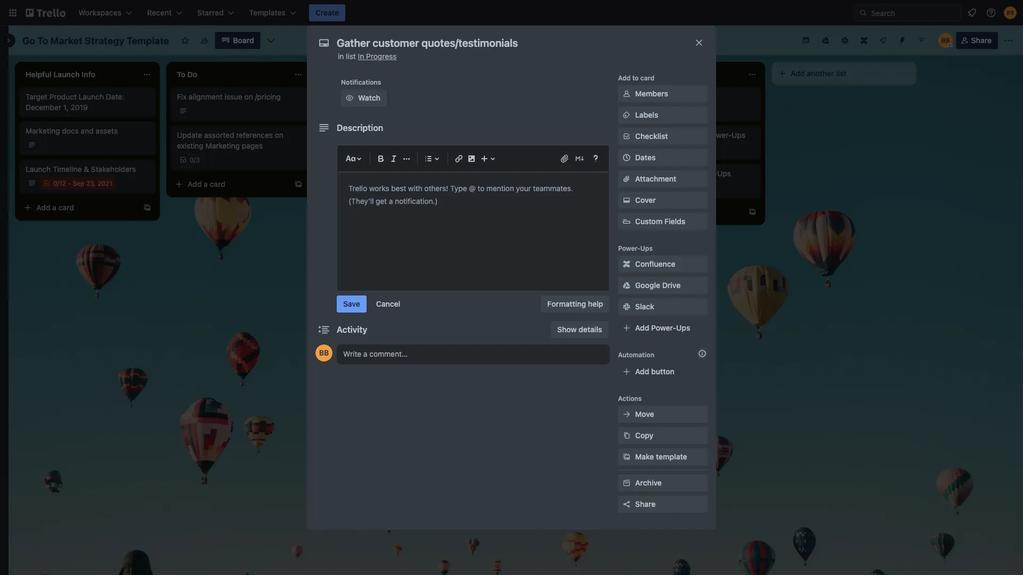 Task type: vqa. For each thing, say whether or not it's contained in the screenshot.
Add
yes



Task type: locate. For each thing, give the bounding box(es) containing it.
sm image for google drive
[[621, 280, 632, 291]]

0 horizontal spatial on
[[244, 92, 253, 101]]

1 vertical spatial list
[[836, 69, 847, 78]]

1 horizontal spatial share
[[971, 36, 992, 45]]

2020 down in-app announcement at the top
[[514, 184, 530, 191]]

add a card button up bold ⌘b icon
[[322, 123, 441, 140]]

sm image left "labels"
[[621, 110, 632, 120]]

nov up dates
[[644, 145, 656, 153]]

target
[[26, 92, 47, 101]]

2020 right 9,
[[665, 145, 681, 153]]

add a card down the 12
[[36, 203, 74, 212]]

date:
[[106, 92, 124, 101]]

2 jul from the top
[[492, 184, 501, 191]]

add a card down quotes/testimonials
[[339, 127, 377, 135]]

23, inside option
[[503, 184, 512, 191]]

on down the messaging doc link
[[697, 131, 705, 140]]

card down update assorted references on existing marketing pages
[[210, 180, 225, 189]]

0 vertical spatial 0
[[190, 156, 194, 164]]

fix
[[177, 92, 187, 101]]

share button down archive link
[[618, 496, 708, 513]]

fields
[[664, 217, 685, 226]]

create from template… image
[[143, 204, 151, 212], [748, 208, 757, 216]]

card right to
[[640, 74, 654, 82]]

share left show menu image
[[971, 36, 992, 45]]

share button
[[956, 32, 998, 49], [618, 496, 708, 513]]

0 horizontal spatial launch
[[26, 165, 51, 174]]

0 vertical spatial training
[[667, 131, 695, 140]]

board
[[233, 36, 254, 45]]

2020 right 19,
[[513, 145, 529, 153]]

sm image for cover
[[621, 195, 632, 206]]

0 horizontal spatial marketing
[[26, 127, 60, 135]]

sep
[[73, 180, 84, 187]]

sm image down the add to card
[[621, 88, 632, 99]]

1 sm image from the top
[[621, 131, 632, 142]]

sm image for copy
[[621, 431, 632, 441]]

None text field
[[331, 33, 683, 52]]

ups inside sales training on power-ups 'link'
[[717, 169, 731, 178]]

1 horizontal spatial 0
[[190, 156, 194, 164]]

jul inside checkbox
[[492, 145, 501, 153]]

launch inside target product launch date: december 1, 2019
[[79, 92, 104, 101]]

nov down attachment
[[644, 184, 656, 191]]

sm image left cover
[[621, 195, 632, 206]]

Main content area, start typing to enter text. text field
[[348, 182, 598, 208]]

nov inside option
[[644, 184, 656, 191]]

23, right "sep"
[[86, 180, 96, 187]]

0 vertical spatial list
[[346, 52, 356, 61]]

0 horizontal spatial 0
[[53, 180, 57, 187]]

0 vertical spatial nov
[[644, 107, 656, 115]]

checklist
[[635, 132, 668, 141]]

save button
[[337, 296, 366, 313]]

customize views image
[[266, 35, 276, 46]]

1 horizontal spatial /
[[194, 156, 196, 164]]

marketing docs and assets link
[[26, 126, 149, 136]]

on right references
[[275, 131, 283, 140]]

0 / 12 • sep 23, 2021
[[53, 180, 112, 187]]

/ left •
[[57, 180, 59, 187]]

1 vertical spatial 0
[[53, 180, 57, 187]]

23, down in-app announcement at the top
[[503, 184, 512, 191]]

power- up 'confluence'
[[618, 245, 640, 252]]

card up fields at the top right of page
[[664, 208, 679, 216]]

sm image left copy
[[621, 431, 632, 441]]

share down archive
[[635, 500, 656, 509]]

editor toolbar toolbar
[[342, 150, 604, 167]]

1
[[562, 361, 565, 368]]

nov
[[644, 107, 656, 115], [644, 145, 656, 153], [644, 184, 656, 191]]

bold ⌘b image
[[375, 152, 387, 165]]

in list in progress
[[338, 52, 397, 61]]

a for marketing docs and assets
[[52, 203, 56, 212]]

power- right on
[[693, 169, 717, 178]]

a
[[355, 127, 359, 135], [204, 180, 208, 189], [52, 203, 56, 212], [658, 208, 662, 216]]

marketing up nov 9, 2020 checkbox
[[631, 131, 665, 140]]

0
[[190, 156, 194, 164], [53, 180, 57, 187]]

Jul 23, 2020 checkbox
[[480, 181, 533, 194]]

nov for sales
[[644, 184, 656, 191]]

1 vertical spatial nov
[[644, 145, 656, 153]]

google
[[635, 281, 660, 290]]

fix alignment issue on /pricing link
[[177, 92, 301, 102]]

formatting
[[547, 300, 586, 309]]

0 horizontal spatial create from template… image
[[143, 204, 151, 212]]

0 left the 12
[[53, 180, 57, 187]]

training inside 'link'
[[651, 169, 679, 178]]

2 vertical spatial jul
[[492, 361, 501, 368]]

sm image for archive
[[621, 478, 632, 489]]

card for marketing docs and assets
[[58, 203, 74, 212]]

1 vertical spatial share
[[635, 500, 656, 509]]

2 sm image from the top
[[621, 195, 632, 206]]

3 nov from the top
[[644, 184, 656, 191]]

0 for 0 / 12 • sep 23, 2021
[[53, 180, 57, 187]]

nov for messaging
[[644, 107, 656, 115]]

card down •
[[58, 203, 74, 212]]

gather customer quotes/testimonials
[[328, 92, 395, 112]]

jul inside checkbox
[[492, 361, 501, 368]]

open help dialog image
[[589, 152, 602, 165]]

marketing inside update assorted references on existing marketing pages
[[205, 141, 240, 150]]

dates button
[[618, 149, 708, 166]]

email
[[480, 346, 498, 355]]

/ down existing
[[194, 156, 196, 164]]

list right in
[[346, 52, 356, 61]]

sm image inside make template link
[[621, 452, 632, 463]]

0 vertical spatial /
[[194, 156, 196, 164]]

sm image inside copy link
[[621, 431, 632, 441]]

add a card button down "3"
[[171, 176, 290, 193]]

jul
[[492, 145, 501, 153], [492, 184, 501, 191], [492, 361, 501, 368]]

product
[[49, 92, 77, 101]]

in
[[338, 52, 344, 61]]

0 horizontal spatial bob builder (bobbuilder40) image
[[938, 33, 953, 48]]

sm image inside watch button
[[344, 93, 355, 103]]

0 vertical spatial share button
[[956, 32, 998, 49]]

0 left "3"
[[190, 156, 194, 164]]

a for marketing training on power-ups
[[658, 208, 662, 216]]

0 vertical spatial launch
[[79, 92, 104, 101]]

star or unstar board image
[[181, 36, 189, 45]]

add a card button
[[322, 123, 441, 140], [171, 176, 290, 193], [19, 199, 139, 216], [624, 204, 744, 221]]

bob builder (bobbuilder40) image
[[315, 345, 332, 362]]

a down quotes/testimonials
[[355, 127, 359, 135]]

add a card down "3"
[[188, 180, 225, 189]]

december
[[26, 103, 61, 112]]

a for update assorted references on existing marketing pages
[[204, 180, 208, 189]]

jul left 31,
[[492, 361, 501, 368]]

/ for 3
[[194, 156, 196, 164]]

1 horizontal spatial list
[[836, 69, 847, 78]]

assets
[[96, 127, 118, 135]]

jul inside option
[[492, 184, 501, 191]]

1 vertical spatial launch
[[26, 165, 51, 174]]

training up nov 9, 2020
[[667, 131, 695, 140]]

lists image
[[422, 152, 435, 165]]

4 sm image from the top
[[621, 280, 632, 291]]

image image
[[465, 152, 478, 165]]

add
[[791, 69, 805, 78], [618, 74, 631, 82], [339, 127, 353, 135], [188, 180, 202, 189], [36, 203, 50, 212], [642, 208, 656, 216], [635, 324, 649, 332], [635, 367, 649, 376]]

power- down the messaging doc link
[[707, 131, 732, 140]]

sm image inside move link
[[621, 409, 632, 420]]

training up nov 14, 2020
[[651, 169, 679, 178]]

3 jul from the top
[[492, 361, 501, 368]]

sm image inside the members link
[[621, 88, 632, 99]]

a down 0 / 12 • sep 23, 2021
[[52, 203, 56, 212]]

actions
[[618, 395, 642, 402]]

sm image inside labels link
[[621, 110, 632, 120]]

sm image inside checklist link
[[621, 131, 632, 142]]

sm image for watch
[[344, 93, 355, 103]]

list
[[346, 52, 356, 61], [836, 69, 847, 78]]

ups inside marketing training on power-ups link
[[732, 131, 745, 140]]

2020 right 31,
[[513, 361, 529, 368]]

sm image left checklist
[[621, 131, 632, 142]]

more formatting image
[[400, 152, 413, 165]]

marketing down the december
[[26, 127, 60, 135]]

show details
[[557, 325, 602, 334]]

1 horizontal spatial bob builder (bobbuilder40) image
[[1004, 6, 1017, 19]]

7 sm image from the top
[[621, 452, 632, 463]]

/pricing
[[255, 92, 281, 101]]

6 sm image from the top
[[621, 409, 632, 420]]

bob builder (bobbuilder40) image
[[1004, 6, 1017, 19], [938, 33, 953, 48]]

launch
[[79, 92, 104, 101], [26, 165, 51, 174]]

bob builder (bobbuilder40) image down search field
[[938, 33, 953, 48]]

Jul 31, 2020 checkbox
[[480, 358, 532, 371]]

1 jul from the top
[[492, 145, 501, 153]]

2 vertical spatial nov
[[644, 184, 656, 191]]

2020 for in-app announcement
[[514, 184, 530, 191]]

1 nov from the top
[[644, 107, 656, 115]]

labels
[[635, 111, 658, 119]]

sm image left archive
[[621, 478, 632, 489]]

a down update assorted references on existing marketing pages
[[204, 180, 208, 189]]

in progress link
[[358, 52, 397, 61]]

template
[[656, 453, 687, 461]]

ups
[[732, 131, 745, 140], [717, 169, 731, 178], [640, 245, 653, 252], [676, 324, 690, 332]]

1 horizontal spatial share button
[[956, 32, 998, 49]]

quotes/testimonials
[[328, 103, 395, 112]]

members link
[[618, 85, 708, 102]]

Nov 14, 2020 checkbox
[[631, 181, 687, 194]]

1 vertical spatial training
[[651, 169, 679, 178]]

view markdown image
[[574, 153, 585, 164]]

Nov 9, 2020 checkbox
[[631, 143, 684, 156]]

jul for app
[[492, 184, 501, 191]]

on for references
[[275, 131, 283, 140]]

confluence
[[635, 260, 675, 269]]

sm image for labels
[[621, 110, 632, 120]]

custom fields
[[635, 217, 685, 226]]

move link
[[618, 406, 708, 423]]

dates
[[635, 153, 656, 162]]

add a card button down "sep"
[[19, 199, 139, 216]]

nov left 13,
[[644, 107, 656, 115]]

3 sm image from the top
[[621, 259, 632, 270]]

email newsletter link
[[480, 345, 603, 356]]

8 sm image from the top
[[621, 478, 632, 489]]

2020 right 14,
[[668, 184, 684, 191]]

power- inside sales training on power-ups 'link'
[[693, 169, 717, 178]]

2020 for messaging doc
[[668, 107, 684, 115]]

labels link
[[618, 107, 708, 124]]

sm image left make
[[621, 452, 632, 463]]

existing
[[177, 141, 203, 150]]

sm image left watch
[[344, 93, 355, 103]]

add a card up the custom fields
[[642, 208, 679, 216]]

sm image left "google"
[[621, 280, 632, 291]]

on
[[681, 169, 691, 178]]

add another list
[[791, 69, 847, 78]]

sm image
[[621, 88, 632, 99], [344, 93, 355, 103], [621, 110, 632, 120], [621, 431, 632, 441]]

go
[[22, 35, 35, 46]]

marketing
[[26, 127, 60, 135], [631, 131, 665, 140], [205, 141, 240, 150]]

2 nov from the top
[[644, 145, 656, 153]]

create from template… image
[[294, 180, 303, 189]]

sales
[[631, 169, 649, 178]]

jul for newsletter
[[492, 361, 501, 368]]

power- inside add power-ups link
[[651, 324, 676, 332]]

card down quotes/testimonials
[[361, 127, 377, 135]]

sm image down actions
[[621, 409, 632, 420]]

switch to… image
[[7, 7, 18, 18]]

attach and insert link image
[[559, 153, 570, 164]]

2 horizontal spatial marketing
[[631, 131, 665, 140]]

and
[[81, 127, 94, 135]]

0 horizontal spatial share button
[[618, 496, 708, 513]]

nov 9, 2020
[[644, 145, 681, 153]]

bob builder (bobbuilder40) image right open information menu image
[[1004, 6, 1017, 19]]

launch left the timeline
[[26, 165, 51, 174]]

move
[[635, 410, 654, 419]]

watch button
[[341, 90, 387, 107]]

2020 for marketing training on power-ups
[[665, 145, 681, 153]]

on inside update assorted references on existing marketing pages
[[275, 131, 283, 140]]

button
[[651, 367, 674, 376]]

1 horizontal spatial 23,
[[503, 184, 512, 191]]

2020 right 13,
[[668, 107, 684, 115]]

1 vertical spatial bob builder (bobbuilder40) image
[[938, 33, 953, 48]]

share button down 0 notifications icon
[[956, 32, 998, 49]]

add to card
[[618, 74, 654, 82]]

add power-ups
[[635, 324, 690, 332]]

on right 'issue'
[[244, 92, 253, 101]]

3
[[196, 156, 200, 164]]

2019
[[71, 103, 88, 112]]

marketing docs and assets
[[26, 127, 118, 135]]

2 horizontal spatial on
[[697, 131, 705, 140]]

open information menu image
[[986, 7, 996, 18]]

0 horizontal spatial /
[[57, 180, 59, 187]]

nov 13, 2020
[[644, 107, 684, 115]]

Nov 13, 2020 checkbox
[[631, 104, 687, 117]]

on
[[244, 92, 253, 101], [275, 131, 283, 140], [697, 131, 705, 140]]

card for update assorted references on existing marketing pages
[[210, 180, 225, 189]]

jul left 19,
[[492, 145, 501, 153]]

add a card for marketing training on power-ups
[[642, 208, 679, 216]]

list right another at right top
[[836, 69, 847, 78]]

search image
[[859, 9, 867, 17]]

attachment
[[635, 175, 676, 183]]

add inside add another list button
[[791, 69, 805, 78]]

sm image down power-ups on the top
[[621, 259, 632, 270]]

power- down slack
[[651, 324, 676, 332]]

0 vertical spatial bob builder (bobbuilder40) image
[[1004, 6, 1017, 19]]

23,
[[86, 180, 96, 187], [503, 184, 512, 191]]

/
[[194, 156, 196, 164], [57, 180, 59, 187]]

1 horizontal spatial marketing
[[205, 141, 240, 150]]

sm image for confluence
[[621, 259, 632, 270]]

link image
[[452, 152, 465, 165]]

0 vertical spatial jul
[[492, 145, 501, 153]]

&
[[84, 165, 89, 174]]

marketing training on power-ups link
[[631, 130, 755, 141]]

1 vertical spatial jul
[[492, 184, 501, 191]]

1 vertical spatial /
[[57, 180, 59, 187]]

sm image inside 'cover' link
[[621, 195, 632, 206]]

sm image
[[621, 131, 632, 142], [621, 195, 632, 206], [621, 259, 632, 270], [621, 280, 632, 291], [621, 302, 632, 312], [621, 409, 632, 420], [621, 452, 632, 463], [621, 478, 632, 489]]

add a card for marketing docs and assets
[[36, 203, 74, 212]]

1 horizontal spatial launch
[[79, 92, 104, 101]]

progress
[[366, 52, 397, 61]]

0 vertical spatial share
[[971, 36, 992, 45]]

jul down app
[[492, 184, 501, 191]]

launch up 2019
[[79, 92, 104, 101]]

workspace visible image
[[200, 36, 209, 45]]

5 sm image from the top
[[621, 302, 632, 312]]

cover link
[[618, 192, 708, 209]]

add a card button down nov 14, 2020
[[624, 204, 744, 221]]

a up the custom fields
[[658, 208, 662, 216]]

1 vertical spatial share button
[[618, 496, 708, 513]]

sm image inside archive link
[[621, 478, 632, 489]]

1 horizontal spatial create from template… image
[[748, 208, 757, 216]]

1 horizontal spatial on
[[275, 131, 283, 140]]

in-app announcement
[[480, 169, 557, 178]]

nov for marketing
[[644, 145, 656, 153]]

show details link
[[551, 321, 609, 338]]

archive
[[635, 479, 662, 488]]

0 horizontal spatial share
[[635, 500, 656, 509]]

marketing down assorted
[[205, 141, 240, 150]]

sm image left slack
[[621, 302, 632, 312]]



Task type: describe. For each thing, give the bounding box(es) containing it.
1,
[[63, 103, 69, 112]]

31,
[[503, 361, 512, 368]]

2020 for email newsletter
[[513, 361, 529, 368]]

target product launch date: december 1, 2019 link
[[26, 92, 149, 113]]

go to market strategy template
[[22, 35, 169, 46]]

strategy
[[85, 35, 124, 46]]

checklist link
[[618, 128, 708, 145]]

save
[[343, 300, 360, 309]]

primary element
[[0, 0, 1023, 26]]

text styles image
[[344, 152, 357, 165]]

another
[[807, 69, 834, 78]]

power- inside marketing training on power-ups link
[[707, 131, 732, 140]]

sm image for slack
[[621, 302, 632, 312]]

create from template… image for sales training on power-ups
[[748, 208, 757, 216]]

•
[[68, 180, 71, 187]]

show menu image
[[1003, 35, 1014, 46]]

launch timeline & stakeholders
[[26, 165, 136, 174]]

Write a comment text field
[[337, 345, 610, 364]]

list inside button
[[836, 69, 847, 78]]

add inside add button button
[[635, 367, 649, 376]]

newsletter
[[500, 346, 537, 355]]

marketing for marketing docs and assets
[[26, 127, 60, 135]]

references
[[236, 131, 273, 140]]

issue
[[225, 92, 242, 101]]

Search field
[[867, 5, 961, 21]]

on for issue
[[244, 92, 253, 101]]

sm image for move
[[621, 409, 632, 420]]

19,
[[503, 145, 512, 153]]

nov 14, 2020
[[644, 184, 684, 191]]

in-app announcement link
[[480, 168, 603, 179]]

slack
[[635, 302, 654, 311]]

make
[[635, 453, 654, 461]]

14,
[[657, 184, 666, 191]]

9,
[[657, 145, 663, 153]]

0 for 0 / 3
[[190, 156, 194, 164]]

0 horizontal spatial list
[[346, 52, 356, 61]]

to
[[632, 74, 639, 82]]

share for the left share button
[[635, 500, 656, 509]]

target product launch date: december 1, 2019
[[26, 92, 124, 112]]

archive link
[[618, 475, 708, 492]]

add a card button for marketing docs and assets
[[19, 199, 139, 216]]

italic ⌘i image
[[387, 152, 400, 165]]

cover
[[635, 196, 656, 205]]

card for marketing training on power-ups
[[664, 208, 679, 216]]

doc
[[670, 92, 684, 101]]

/ for 12
[[57, 180, 59, 187]]

customer
[[354, 92, 386, 101]]

in-
[[480, 169, 489, 178]]

fix alignment issue on /pricing
[[177, 92, 281, 101]]

pages
[[242, 141, 263, 150]]

sm image for make template
[[621, 452, 632, 463]]

custom
[[635, 217, 662, 226]]

add another list button
[[772, 62, 916, 85]]

announcement
[[505, 169, 557, 178]]

template
[[127, 35, 169, 46]]

notifications
[[341, 78, 381, 86]]

automation
[[618, 351, 654, 359]]

create from template… image for launch timeline & stakeholders
[[143, 204, 151, 212]]

messaging doc
[[631, 92, 684, 101]]

Jul 19, 2020 checkbox
[[480, 143, 532, 156]]

messaging doc link
[[631, 92, 755, 102]]

market
[[50, 35, 83, 46]]

share for topmost share button
[[971, 36, 992, 45]]

2020 inside checkbox
[[513, 145, 529, 153]]

sm image for members
[[621, 88, 632, 99]]

Board name text field
[[17, 32, 174, 49]]

formatting help
[[547, 300, 603, 309]]

cancel
[[376, 300, 400, 309]]

0 horizontal spatial 23,
[[86, 180, 96, 187]]

members
[[635, 89, 668, 98]]

sales training on power-ups
[[631, 169, 731, 178]]

attachment button
[[618, 171, 708, 188]]

jul 31, 2020
[[492, 361, 529, 368]]

cancel button
[[370, 296, 407, 313]]

training for marketing
[[667, 131, 695, 140]]

calendar power-up image
[[802, 36, 810, 44]]

add power-ups link
[[618, 320, 708, 337]]

gather
[[328, 92, 352, 101]]

13,
[[657, 107, 666, 115]]

create button
[[309, 4, 345, 21]]

add inside add power-ups link
[[635, 324, 649, 332]]

update
[[177, 131, 202, 140]]

timeline
[[53, 165, 82, 174]]

help
[[588, 300, 603, 309]]

2020 for sales training on power-ups
[[668, 184, 684, 191]]

training for sales
[[651, 169, 679, 178]]

formatting help link
[[541, 296, 610, 313]]

launch inside launch timeline & stakeholders link
[[26, 165, 51, 174]]

power ups image
[[879, 36, 888, 45]]

power-ups
[[618, 245, 653, 252]]

email newsletter
[[480, 346, 537, 355]]

make template link
[[618, 449, 708, 466]]

details
[[579, 325, 602, 334]]

marketing for marketing training on power-ups
[[631, 131, 665, 140]]

jul 23, 2020
[[492, 184, 530, 191]]

update assorted references on existing marketing pages
[[177, 131, 283, 150]]

ups inside add power-ups link
[[676, 324, 690, 332]]

add a card button for marketing training on power-ups
[[624, 204, 744, 221]]

activity
[[337, 325, 367, 335]]

0 notifications image
[[966, 6, 978, 19]]

add a card button for update assorted references on existing marketing pages
[[171, 176, 290, 193]]

make template
[[635, 453, 687, 461]]

sm image for checklist
[[621, 131, 632, 142]]

alignment
[[189, 92, 223, 101]]

marketing training on power-ups
[[631, 131, 745, 140]]

add a card for update assorted references on existing marketing pages
[[188, 180, 225, 189]]

drive
[[662, 281, 681, 290]]

stakeholders
[[91, 165, 136, 174]]

docs
[[62, 127, 79, 135]]



